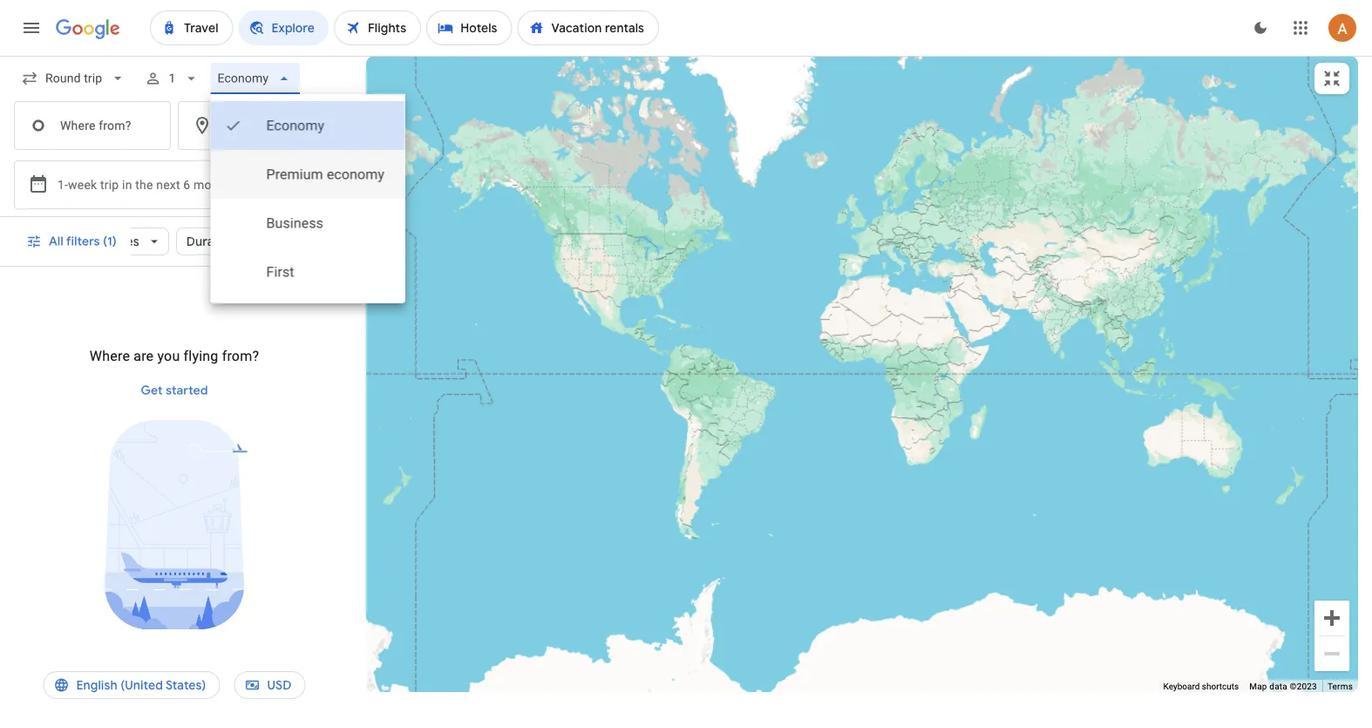Task type: vqa. For each thing, say whether or not it's contained in the screenshot.
the bottom the min
no



Task type: locate. For each thing, give the bounding box(es) containing it.
1 horizontal spatial from?
[[222, 347, 259, 364]]

1 option from the top
[[210, 101, 405, 150]]

0 vertical spatial where
[[60, 118, 96, 133]]

filters form
[[0, 56, 405, 303]]

1 vertical spatial where
[[90, 347, 130, 364]]

where
[[60, 118, 96, 133], [90, 347, 130, 364]]

0 horizontal spatial from?
[[99, 118, 131, 133]]

1 button
[[137, 58, 207, 99]]

months
[[194, 177, 236, 192]]

map data ©2023
[[1250, 681, 1317, 692]]

where left are
[[90, 347, 130, 364]]

0 vertical spatial from?
[[99, 118, 131, 133]]

None field
[[14, 63, 134, 94], [210, 63, 300, 94], [14, 63, 134, 94], [210, 63, 300, 94]]

duration button
[[176, 221, 266, 262]]

week
[[68, 177, 97, 192]]

started
[[166, 383, 208, 398]]

(united
[[120, 677, 163, 693]]

data
[[1270, 681, 1288, 692]]

get started button
[[134, 370, 215, 412]]

keyboard
[[1164, 681, 1200, 692]]

where up "week"
[[60, 118, 96, 133]]

terms link
[[1328, 681, 1353, 692]]

1 vertical spatial from?
[[222, 347, 259, 364]]

where inside filters form
[[60, 118, 96, 133]]

view smaller map image
[[1322, 68, 1343, 89]]

where for where from?
[[60, 118, 96, 133]]

2 option from the top
[[210, 150, 405, 199]]

get started
[[141, 383, 208, 398]]

from?
[[99, 118, 131, 133], [222, 347, 259, 364]]

where for where are you flying from?
[[90, 347, 130, 364]]

map
[[1250, 681, 1267, 692]]

filters
[[66, 234, 100, 249]]

airlines button
[[85, 221, 169, 262]]

from? right flying
[[222, 347, 259, 364]]

1-
[[58, 177, 68, 192]]

keyboard shortcuts
[[1164, 681, 1239, 692]]

shortcuts
[[1202, 681, 1239, 692]]

keyboard shortcuts button
[[1164, 681, 1239, 693]]

where from?
[[60, 118, 131, 133]]

english (united states) button
[[43, 664, 220, 706]]

from? up 'trip'
[[99, 118, 131, 133]]

all filters (1)
[[49, 234, 117, 249]]

option
[[210, 101, 405, 150], [210, 150, 405, 199], [210, 199, 405, 248], [210, 248, 405, 296]]



Task type: describe. For each thing, give the bounding box(es) containing it.
(1)
[[103, 234, 117, 249]]

change appearance image
[[1240, 7, 1282, 49]]

1
[[169, 71, 176, 85]]

terms
[[1328, 681, 1353, 692]]

Where from? text field
[[14, 101, 171, 150]]

3 option from the top
[[210, 199, 405, 248]]

get
[[141, 383, 163, 398]]

english (united states)
[[76, 677, 206, 693]]

next
[[156, 177, 180, 192]]

are
[[134, 347, 154, 364]]

where are you flying from?
[[90, 347, 259, 364]]

loading results progress bar
[[0, 56, 1372, 59]]

all
[[49, 234, 63, 249]]

states)
[[166, 677, 206, 693]]

flying
[[184, 347, 218, 364]]

you
[[157, 347, 180, 364]]

the
[[135, 177, 153, 192]]

©2023
[[1290, 681, 1317, 692]]

main menu image
[[21, 17, 42, 38]]

usd button
[[234, 664, 306, 706]]

all filters (1) button
[[16, 221, 131, 262]]

1-week trip in the next 6 months
[[58, 177, 236, 192]]

4 option from the top
[[210, 248, 405, 296]]

airlines
[[96, 234, 139, 249]]

in
[[122, 177, 132, 192]]

6
[[183, 177, 190, 192]]

1-week trip in the next 6 months button
[[14, 160, 335, 209]]

duration
[[186, 234, 237, 249]]

trip
[[100, 177, 119, 192]]

map region
[[193, 0, 1372, 706]]

from? inside filters form
[[99, 118, 131, 133]]

english
[[76, 677, 118, 693]]

usd
[[267, 677, 292, 693]]

select your preferred seating class. list box
[[210, 94, 405, 303]]



